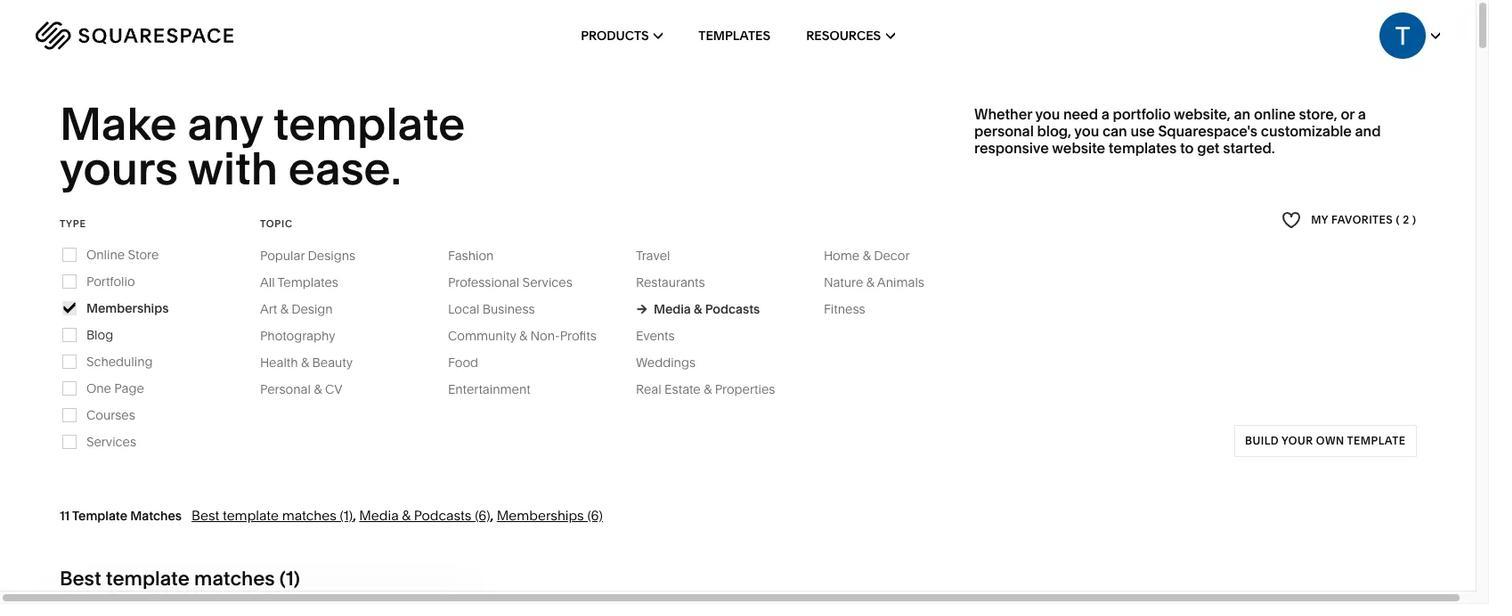 Task type: locate. For each thing, give the bounding box(es) containing it.
& right health
[[301, 354, 309, 370]]

local business
[[448, 301, 535, 317]]

& for non-
[[519, 328, 527, 344]]

page
[[114, 380, 144, 396]]

matches left '1' at left
[[194, 566, 275, 590]]

0 vertical spatial media
[[654, 301, 691, 317]]

online
[[86, 247, 125, 263]]

podcasts
[[705, 301, 760, 317], [414, 507, 472, 524]]

None checkbox
[[63, 329, 76, 341]]

get
[[1198, 139, 1220, 157]]

0 horizontal spatial podcasts
[[414, 507, 472, 524]]

0 vertical spatial templates
[[699, 28, 771, 44]]

media down restaurants at the top
[[654, 301, 691, 317]]

need
[[1064, 105, 1098, 123]]

template inside make any template yours with ease.
[[273, 96, 465, 151]]

best down 11
[[60, 566, 101, 590]]

(
[[1396, 213, 1400, 227], [280, 566, 286, 590]]

1 horizontal spatial a
[[1358, 105, 1367, 123]]

whether
[[975, 105, 1033, 123]]

& down restaurants link
[[694, 301, 702, 317]]

responsive
[[975, 139, 1049, 157]]

2 a from the left
[[1358, 105, 1367, 123]]

products button
[[581, 0, 663, 71]]

ease.
[[289, 141, 402, 196]]

type
[[60, 217, 86, 230]]

community & non-profits
[[448, 328, 597, 344]]

, left memberships (6) link
[[491, 507, 494, 524]]

art & design link
[[260, 301, 351, 317]]

0 vertical spatial services
[[523, 274, 573, 290]]

1 a from the left
[[1102, 105, 1110, 123]]

& for design
[[280, 301, 288, 317]]

1 vertical spatial media
[[359, 507, 399, 524]]

make
[[60, 96, 177, 151]]

0 horizontal spatial a
[[1102, 105, 1110, 123]]

any
[[187, 96, 263, 151]]

0 horizontal spatial media
[[359, 507, 399, 524]]

& left the cv
[[314, 381, 322, 397]]

1 horizontal spatial )
[[1413, 213, 1417, 227]]

decor
[[874, 247, 910, 264]]

entertainment link
[[448, 381, 549, 397]]

& right nature
[[867, 274, 875, 290]]

weddings link
[[636, 354, 714, 370]]

1 horizontal spatial podcasts
[[705, 301, 760, 317]]

1
[[286, 566, 294, 590]]

1 vertical spatial best
[[60, 566, 101, 590]]

0 vertical spatial memberships
[[86, 300, 169, 316]]

1 horizontal spatial (
[[1396, 213, 1400, 227]]

1 horizontal spatial (6)
[[587, 507, 603, 524]]

squarespace logo image
[[36, 21, 233, 50]]

services up business
[[523, 274, 573, 290]]

build your own template
[[1245, 434, 1406, 447]]

1 horizontal spatial matches
[[282, 507, 337, 524]]

1 horizontal spatial best
[[192, 507, 219, 524]]

0 vertical spatial matches
[[282, 507, 337, 524]]

a right need
[[1102, 105, 1110, 123]]

all templates link
[[260, 274, 356, 290]]

nature & animals
[[824, 274, 925, 290]]

1 vertical spatial )
[[294, 566, 300, 590]]

media & podcasts link
[[636, 301, 760, 317]]

art
[[260, 301, 277, 317]]

0 horizontal spatial templates
[[278, 274, 338, 290]]

1 horizontal spatial memberships
[[497, 507, 584, 524]]

1 vertical spatial (
[[280, 566, 286, 590]]

matches left (1)
[[282, 507, 337, 524]]

0 horizontal spatial best
[[60, 566, 101, 590]]

0 horizontal spatial memberships
[[86, 300, 169, 316]]

you left "can"
[[1075, 122, 1100, 140]]

(6)
[[475, 507, 491, 524], [587, 507, 603, 524]]

restaurants
[[636, 274, 705, 290]]

0 horizontal spatial (6)
[[475, 507, 491, 524]]

& right art
[[280, 301, 288, 317]]

1 vertical spatial matches
[[194, 566, 275, 590]]

1 , from the left
[[353, 507, 356, 524]]

weddings
[[636, 354, 696, 370]]

with
[[188, 141, 278, 196]]

,
[[353, 507, 356, 524], [491, 507, 494, 524]]

courses
[[86, 407, 135, 423]]

can
[[1103, 122, 1128, 140]]

services down courses
[[86, 434, 136, 450]]

, left media & podcasts (6) link
[[353, 507, 356, 524]]

0 horizontal spatial (
[[280, 566, 286, 590]]

make any template yours with ease.
[[60, 96, 475, 196]]

photography
[[260, 328, 335, 344]]

personal
[[975, 122, 1034, 140]]

( left 2
[[1396, 213, 1400, 227]]

community & non-profits link
[[448, 328, 615, 344]]

travel link
[[636, 247, 688, 264]]

an
[[1234, 105, 1251, 123]]

& right home
[[863, 247, 871, 264]]

0 vertical spatial podcasts
[[705, 301, 760, 317]]

customizable
[[1261, 122, 1352, 140]]

0 horizontal spatial ,
[[353, 507, 356, 524]]

11
[[60, 508, 70, 524]]

squarespace logo link
[[36, 21, 317, 50]]

matches
[[282, 507, 337, 524], [194, 566, 275, 590]]

&
[[863, 247, 871, 264], [867, 274, 875, 290], [280, 301, 288, 317], [694, 301, 702, 317], [519, 328, 527, 344], [301, 354, 309, 370], [314, 381, 322, 397], [704, 381, 712, 397], [402, 507, 411, 524]]

0 vertical spatial )
[[1413, 213, 1417, 227]]

whether you need a portfolio website, an online store, or a personal blog, you can use squarespace's customizable and responsive website templates to get started.
[[975, 105, 1381, 157]]

best template matches ( 1 )
[[60, 566, 300, 590]]

business
[[483, 301, 535, 317]]

squarespace's
[[1159, 122, 1258, 140]]

matches for (
[[194, 566, 275, 590]]

a
[[1102, 105, 1110, 123], [1358, 105, 1367, 123]]

fitness
[[824, 301, 866, 317]]

a right or
[[1358, 105, 1367, 123]]

1 horizontal spatial services
[[523, 274, 573, 290]]

matches for (1)
[[282, 507, 337, 524]]

photography link
[[260, 328, 353, 344]]

media right (1)
[[359, 507, 399, 524]]

memberships
[[86, 300, 169, 316], [497, 507, 584, 524]]

& for beauty
[[301, 354, 309, 370]]

) down best template matches (1) link
[[294, 566, 300, 590]]

1 vertical spatial services
[[86, 434, 136, 450]]

( down best template matches (1) link
[[280, 566, 286, 590]]

1 horizontal spatial ,
[[491, 507, 494, 524]]

templates link
[[699, 0, 771, 71]]

designs
[[308, 247, 356, 264]]

) right 2
[[1413, 213, 1417, 227]]

2 , from the left
[[491, 507, 494, 524]]

media
[[654, 301, 691, 317], [359, 507, 399, 524]]

& for cv
[[314, 381, 322, 397]]

events
[[636, 328, 675, 344]]

best right matches
[[192, 507, 219, 524]]

0 horizontal spatial matches
[[194, 566, 275, 590]]

1 (6) from the left
[[475, 507, 491, 524]]

own
[[1316, 434, 1345, 447]]

0 vertical spatial (
[[1396, 213, 1400, 227]]

(1)
[[340, 507, 353, 524]]

you left need
[[1036, 105, 1060, 123]]

0 horizontal spatial )
[[294, 566, 300, 590]]

0 horizontal spatial you
[[1036, 105, 1060, 123]]

template
[[273, 96, 465, 151], [1347, 434, 1406, 447], [223, 507, 279, 524], [106, 566, 190, 590]]

best
[[192, 507, 219, 524], [60, 566, 101, 590]]

entertainment
[[448, 381, 531, 397]]

local business link
[[448, 301, 553, 317]]

1 vertical spatial templates
[[278, 274, 338, 290]]

personal & cv
[[260, 381, 343, 397]]

restaurants link
[[636, 274, 723, 290]]

0 vertical spatial best
[[192, 507, 219, 524]]

estate
[[665, 381, 701, 397]]

& left "non-"
[[519, 328, 527, 344]]

community
[[448, 328, 516, 344]]



Task type: vqa. For each thing, say whether or not it's contained in the screenshot.
YOU to the right
yes



Task type: describe. For each thing, give the bounding box(es) containing it.
my favorites ( 2 ) link
[[1282, 208, 1417, 232]]

health & beauty link
[[260, 354, 371, 370]]

nature
[[824, 274, 864, 290]]

( inside 'link'
[[1396, 213, 1400, 227]]

template
[[72, 508, 127, 524]]

nature & animals link
[[824, 274, 943, 290]]

2 (6) from the left
[[587, 507, 603, 524]]

fashion link
[[448, 247, 512, 264]]

professional services link
[[448, 274, 591, 290]]

& for decor
[[863, 247, 871, 264]]

resources
[[806, 28, 881, 44]]

travel
[[636, 247, 670, 264]]

art & design
[[260, 301, 333, 317]]

store,
[[1299, 105, 1338, 123]]

yours
[[60, 141, 178, 196]]

food
[[448, 354, 478, 370]]

scheduling
[[86, 353, 153, 370]]

media & podcasts
[[654, 301, 760, 317]]

design
[[291, 301, 333, 317]]

online
[[1254, 105, 1296, 123]]

2
[[1403, 213, 1410, 227]]

1 horizontal spatial templates
[[699, 28, 771, 44]]

real estate & properties link
[[636, 381, 793, 397]]

home
[[824, 247, 860, 264]]

beauty
[[312, 354, 353, 370]]

health & beauty
[[260, 354, 353, 370]]

portfolio
[[1113, 105, 1171, 123]]

best template matches (1) , media & podcasts (6) , memberships (6)
[[192, 507, 603, 524]]

& right (1)
[[402, 507, 411, 524]]

portfolio
[[86, 273, 135, 289]]

) inside my favorites ( 2 ) 'link'
[[1413, 213, 1417, 227]]

animals
[[877, 274, 925, 290]]

non-
[[530, 328, 560, 344]]

1 vertical spatial podcasts
[[414, 507, 472, 524]]

media & podcasts (6) link
[[359, 507, 491, 524]]

my favorites ( 2 )
[[1311, 213, 1417, 227]]

topic
[[260, 217, 293, 230]]

properties
[[715, 381, 775, 397]]

1 vertical spatial memberships
[[497, 507, 584, 524]]

template inside button
[[1347, 434, 1406, 447]]

personal
[[260, 381, 311, 397]]

local
[[448, 301, 480, 317]]

health
[[260, 354, 298, 370]]

personal & cv link
[[260, 381, 360, 397]]

your
[[1282, 434, 1313, 447]]

food link
[[448, 354, 496, 370]]

one
[[86, 380, 111, 396]]

professional services
[[448, 274, 573, 290]]

& for podcasts
[[694, 301, 702, 317]]

11 template matches
[[60, 508, 182, 524]]

store
[[128, 247, 159, 263]]

events link
[[636, 328, 693, 344]]

or
[[1341, 105, 1355, 123]]

home & decor
[[824, 247, 910, 264]]

1 horizontal spatial you
[[1075, 122, 1100, 140]]

popular
[[260, 247, 305, 264]]

professional
[[448, 274, 520, 290]]

website,
[[1174, 105, 1231, 123]]

all
[[260, 274, 275, 290]]

profits
[[560, 328, 597, 344]]

and
[[1356, 122, 1381, 140]]

all templates
[[260, 274, 338, 290]]

templates
[[1109, 139, 1177, 157]]

online store
[[86, 247, 159, 263]]

products
[[581, 28, 649, 44]]

matches
[[130, 508, 182, 524]]

& right estate on the left bottom
[[704, 381, 712, 397]]

started.
[[1223, 139, 1275, 157]]

blog,
[[1037, 122, 1072, 140]]

home & decor link
[[824, 247, 928, 264]]

to
[[1181, 139, 1194, 157]]

best for best template matches ( 1 )
[[60, 566, 101, 590]]

& for animals
[[867, 274, 875, 290]]

one page
[[86, 380, 144, 396]]

popular designs link
[[260, 247, 373, 264]]

1 horizontal spatial media
[[654, 301, 691, 317]]

real
[[636, 381, 662, 397]]

favorites
[[1332, 213, 1393, 227]]

memberships (6) link
[[497, 507, 603, 524]]

resources button
[[806, 0, 895, 71]]

fashion
[[448, 247, 494, 264]]

best for best template matches (1) , media & podcasts (6) , memberships (6)
[[192, 507, 219, 524]]

blog
[[86, 327, 113, 343]]

best template matches (1) link
[[192, 507, 353, 524]]

my
[[1311, 213, 1329, 227]]

0 horizontal spatial services
[[86, 434, 136, 450]]

build
[[1245, 434, 1279, 447]]

popular designs
[[260, 247, 356, 264]]



